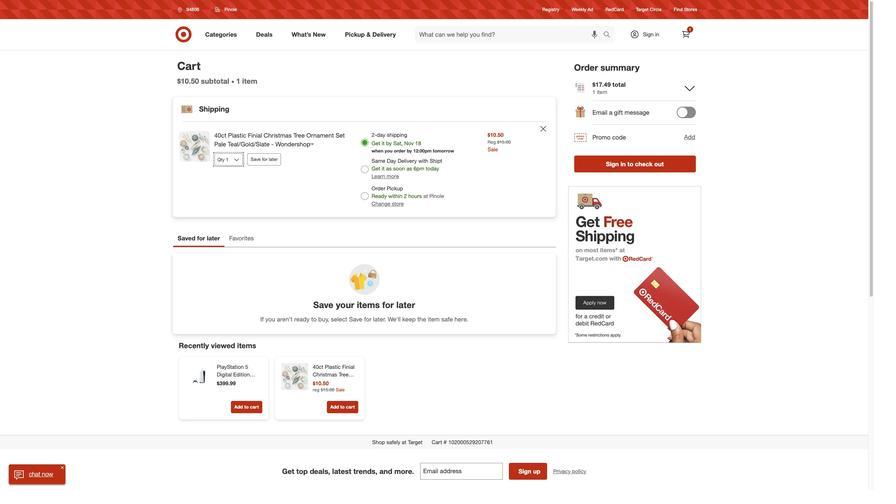 Task type: vqa. For each thing, say whether or not it's contained in the screenshot.
the leftmost Toy
no



Task type: describe. For each thing, give the bounding box(es) containing it.
sat,
[[393, 140, 403, 147]]

today
[[426, 165, 439, 172]]

item inside $17.49 total 1 item
[[597, 89, 607, 95]]

$10.50 for reg
[[488, 132, 504, 138]]

categories link
[[199, 26, 247, 43]]

playstation 5 digital edition console link
[[217, 363, 261, 386]]

&
[[367, 30, 371, 38]]

2 vertical spatial later
[[396, 299, 415, 310]]

sign in link
[[624, 26, 671, 43]]

5
[[245, 364, 248, 370]]

sign in to check out button
[[574, 156, 696, 172]]

save for later
[[251, 156, 278, 162]]

1 item
[[236, 77, 257, 85]]

order summary
[[574, 62, 640, 73]]

items for viewed
[[237, 341, 256, 350]]

saved
[[178, 235, 195, 242]]

your
[[336, 299, 354, 310]]

✕ button
[[59, 465, 65, 471]]

email
[[593, 109, 607, 116]]

cart inside $399.99 add to cart
[[250, 404, 259, 410]]

ornament for 40ct plastic finial christmas tree ornament set pale teal/gold/slate - wondershop™
[[306, 132, 334, 139]]

sign for sign up
[[519, 468, 531, 475]]

recently viewed items
[[179, 341, 256, 350]]

chat now dialog
[[9, 465, 65, 485]]

add for add
[[684, 133, 695, 141]]

none radio inside cart item ready to fulfill group
[[361, 166, 369, 173]]

pickup & delivery
[[345, 30, 396, 38]]

target circle link
[[636, 6, 662, 13]]

it inside same day delivery with shipt get it as soon as 6pm today learn more
[[382, 165, 385, 172]]

privacy policy link
[[553, 468, 586, 475]]

code
[[612, 133, 626, 141]]

registry link
[[542, 6, 559, 13]]

what's new link
[[285, 26, 335, 43]]

2 as from the left
[[407, 165, 412, 172]]

#
[[444, 439, 447, 446]]

save for save for later
[[251, 156, 261, 162]]

get inside same day delivery with shipt get it as soon as 6pm today learn more
[[372, 165, 380, 172]]

hours
[[408, 193, 422, 199]]

plastic for pale
[[228, 132, 246, 139]]

add for add to cart
[[330, 404, 339, 410]]

shop
[[372, 439, 385, 446]]

finial for teal/gold/slate
[[248, 132, 262, 139]]

40ct for 40ct plastic finial christmas tree ornament set pale teal/gold/slate - wondershop™
[[214, 132, 226, 139]]

40ct plastic finial christmas tree ornament set - wondershop™ link
[[313, 363, 357, 393]]

- inside "40ct plastic finial christmas tree ornament set pale teal/gold/slate - wondershop™"
[[271, 140, 274, 148]]

more
[[387, 173, 399, 179]]

ornament for 40ct plastic finial christmas tree ornament set - wondershop™
[[313, 379, 337, 386]]

weekly
[[572, 7, 586, 12]]

target circle
[[636, 7, 662, 12]]

sign up
[[519, 468, 541, 475]]

cart for cart
[[177, 59, 201, 73]]

2
[[404, 193, 407, 199]]

same
[[372, 158, 385, 164]]

gift
[[614, 109, 623, 116]]

sale for $10.50 reg $15.00 sale
[[488, 146, 498, 152]]

wondershop™ inside the 40ct plastic finial christmas tree ornament set - wondershop™
[[313, 387, 346, 393]]

shipping
[[387, 132, 407, 138]]

94806 button
[[173, 3, 207, 16]]

learn
[[372, 173, 385, 179]]

2 vertical spatial item
[[428, 315, 440, 323]]

ad
[[588, 7, 593, 12]]

christmas for teal/gold/slate
[[264, 132, 292, 139]]

what's new
[[292, 30, 326, 38]]

chat now button
[[9, 465, 65, 485]]

find stores
[[674, 7, 697, 12]]

save for later button
[[247, 153, 281, 166]]

$15.00 for $10.50 reg $15.00 sale
[[497, 139, 511, 145]]

in for sign in to check out
[[621, 160, 626, 168]]

0 vertical spatial target
[[636, 7, 649, 12]]

ready
[[372, 193, 387, 199]]

at inside 'order pickup ready within 2 hours at pinole change store'
[[423, 193, 428, 199]]

1 vertical spatial target
[[408, 439, 423, 446]]

playstation 5 digital edition console
[[217, 364, 250, 386]]

$10.50 subtotal
[[177, 77, 229, 85]]

$399.99
[[217, 380, 236, 387]]

get top deals, latest trends, and more.
[[282, 467, 414, 476]]

save for save your items for later
[[313, 299, 333, 310]]

console
[[217, 379, 236, 386]]

1 for 1
[[689, 27, 691, 32]]

add to cart
[[330, 404, 355, 410]]

deals link
[[250, 26, 282, 43]]

plastic for -
[[325, 364, 341, 370]]

sale for $10.50 reg $15.00 sale
[[336, 387, 345, 393]]

18
[[415, 140, 421, 147]]

learn more button
[[372, 173, 399, 180]]

it inside 2-day shipping get it by sat, nov 18 when you order by 12:00pm tomorrow
[[382, 140, 385, 147]]

message
[[625, 109, 650, 116]]

1 horizontal spatial by
[[407, 148, 412, 154]]

pinole button
[[210, 3, 242, 16]]

what's
[[292, 30, 311, 38]]

change
[[372, 200, 390, 207]]

2 horizontal spatial save
[[349, 315, 362, 323]]

within
[[388, 193, 402, 199]]

find
[[674, 7, 683, 12]]

tree for wondershop™
[[338, 371, 348, 378]]

delivery for day
[[398, 158, 417, 164]]

policy
[[572, 468, 586, 475]]

pinole inside dropdown button
[[224, 7, 237, 12]]

order for order summary
[[574, 62, 598, 73]]

shop safely at target
[[372, 439, 423, 446]]

2 cart from the left
[[346, 404, 355, 410]]

1 for 1 item
[[236, 77, 240, 85]]

$17.49
[[593, 81, 611, 88]]

categories
[[205, 30, 237, 38]]

find stores link
[[674, 6, 697, 13]]

40ct plastic finial christmas tree ornament set pale teal/gold/slate - wondershop™ link
[[214, 131, 349, 149]]

40ct plastic finial christmas tree ornament set pale teal/gold/slate - wondershop&#8482; image
[[179, 131, 210, 162]]

we'll
[[388, 315, 401, 323]]

$399.99 add to cart
[[217, 380, 259, 410]]

safely
[[386, 439, 400, 446]]

deals
[[256, 30, 273, 38]]

0 vertical spatial by
[[386, 140, 392, 147]]

$17.49 total 1 item
[[593, 81, 626, 95]]

when
[[372, 148, 383, 154]]



Task type: locate. For each thing, give the bounding box(es) containing it.
save your items for later
[[313, 299, 415, 310]]

40ct plastic finial christmas tree ornament set pale teal/gold/slate - wondershop™
[[214, 132, 345, 148]]

0 vertical spatial sale
[[488, 146, 498, 152]]

0 horizontal spatial christmas
[[264, 132, 292, 139]]

cart up $10.50 subtotal
[[177, 59, 201, 73]]

safe
[[441, 315, 453, 323]]

digital
[[217, 371, 232, 378]]

sign down the promo code
[[606, 160, 619, 168]]

christmas up save for later
[[264, 132, 292, 139]]

set
[[336, 132, 345, 139], [338, 379, 346, 386]]

none radio inside cart item ready to fulfill group
[[361, 139, 369, 147]]

$10.50 up "reg"
[[488, 132, 504, 138]]

to down the edition
[[244, 404, 248, 410]]

$15.00 inside $10.50 reg $15.00 sale
[[497, 139, 511, 145]]

christmas for wondershop™
[[313, 371, 337, 378]]

get inside 2-day shipping get it by sat, nov 18 when you order by 12:00pm tomorrow
[[372, 140, 380, 147]]

items up if you aren't ready to buy, select save for later. we'll keep the item safe here. at the bottom of the page
[[357, 299, 380, 310]]

pickup
[[345, 30, 365, 38], [387, 185, 403, 192]]

0 horizontal spatial you
[[265, 315, 275, 323]]

pale
[[214, 140, 226, 148]]

1 cart from the left
[[250, 404, 259, 410]]

saved for later link
[[173, 231, 225, 247]]

plastic inside the 40ct plastic finial christmas tree ornament set - wondershop™
[[325, 364, 341, 370]]

add inside add button
[[684, 133, 695, 141]]

christmas inside the 40ct plastic finial christmas tree ornament set - wondershop™
[[313, 371, 337, 378]]

tree inside "40ct plastic finial christmas tree ornament set pale teal/gold/slate - wondershop™"
[[293, 132, 305, 139]]

reg
[[313, 387, 319, 393]]

None text field
[[420, 463, 503, 480]]

wondershop™ up save for later
[[275, 140, 313, 148]]

plastic
[[228, 132, 246, 139], [325, 364, 341, 370]]

ornament
[[306, 132, 334, 139], [313, 379, 337, 386]]

1 down $17.49
[[593, 89, 596, 95]]

sign up button
[[509, 463, 547, 480]]

1 horizontal spatial you
[[385, 148, 393, 154]]

if you aren't ready to buy, select save for later. we'll keep the item safe here.
[[260, 315, 468, 323]]

sign down target circle link
[[643, 31, 654, 37]]

1 horizontal spatial plastic
[[325, 364, 341, 370]]

save down teal/gold/slate
[[251, 156, 261, 162]]

1 as from the left
[[386, 165, 392, 172]]

ornament inside "40ct plastic finial christmas tree ornament set pale teal/gold/slate - wondershop™"
[[306, 132, 334, 139]]

set up add to cart
[[338, 379, 346, 386]]

0 vertical spatial it
[[382, 140, 385, 147]]

by left sat,
[[386, 140, 392, 147]]

aren't
[[277, 315, 293, 323]]

1 horizontal spatial christmas
[[313, 371, 337, 378]]

privacy policy
[[553, 468, 586, 475]]

0 horizontal spatial sign
[[519, 468, 531, 475]]

2 horizontal spatial sign
[[643, 31, 654, 37]]

Store pickup radio
[[361, 192, 369, 200]]

None radio
[[361, 166, 369, 173]]

get left 'top'
[[282, 467, 294, 476]]

0 vertical spatial pickup
[[345, 30, 365, 38]]

1 vertical spatial set
[[338, 379, 346, 386]]

0 horizontal spatial delivery
[[372, 30, 396, 38]]

1 vertical spatial -
[[348, 379, 350, 386]]

here.
[[455, 315, 468, 323]]

total
[[613, 81, 626, 88]]

1 vertical spatial sale
[[336, 387, 345, 393]]

0 horizontal spatial cart
[[177, 59, 201, 73]]

you inside 2-day shipping get it by sat, nov 18 when you order by 12:00pm tomorrow
[[385, 148, 393, 154]]

to inside $399.99 add to cart
[[244, 404, 248, 410]]

0 vertical spatial 1
[[689, 27, 691, 32]]

tree inside the 40ct plastic finial christmas tree ornament set - wondershop™
[[338, 371, 348, 378]]

in for sign in
[[655, 31, 659, 37]]

1 inside $17.49 total 1 item
[[593, 89, 596, 95]]

0 horizontal spatial items
[[237, 341, 256, 350]]

stores
[[684, 7, 697, 12]]

select
[[331, 315, 347, 323]]

cart down 40ct plastic finial christmas tree ornament set - wondershop™ link on the bottom left
[[346, 404, 355, 410]]

1 vertical spatial at
[[402, 439, 406, 446]]

add inside $399.99 add to cart
[[234, 404, 243, 410]]

at right the safely at the bottom left of page
[[402, 439, 406, 446]]

2-
[[372, 132, 377, 138]]

shipping
[[199, 104, 229, 113]]

0 horizontal spatial add
[[234, 404, 243, 410]]

cart left #
[[432, 439, 442, 446]]

sign in to check out
[[606, 160, 664, 168]]

pickup & delivery link
[[338, 26, 406, 43]]

set left 2-
[[336, 132, 345, 139]]

recently
[[179, 341, 209, 350]]

1 horizontal spatial tree
[[338, 371, 348, 378]]

0 vertical spatial later
[[269, 156, 278, 162]]

2 horizontal spatial add
[[684, 133, 695, 141]]

sign in
[[643, 31, 659, 37]]

$15.00
[[497, 139, 511, 145], [321, 387, 334, 393]]

$10.50 inside $10.50 reg $15.00 sale
[[488, 132, 504, 138]]

What can we help you find? suggestions appear below search field
[[415, 26, 605, 43]]

order inside 'order pickup ready within 2 hours at pinole change store'
[[372, 185, 385, 192]]

you up day
[[385, 148, 393, 154]]

day
[[387, 158, 396, 164]]

finial up $10.50 reg $15.00 sale
[[342, 364, 354, 370]]

$10.50 for reg
[[313, 380, 329, 387]]

later up keep
[[396, 299, 415, 310]]

set inside "40ct plastic finial christmas tree ornament set pale teal/gold/slate - wondershop™"
[[336, 132, 345, 139]]

40ct up pale
[[214, 132, 226, 139]]

0 horizontal spatial sale
[[336, 387, 345, 393]]

sign for sign in to check out
[[606, 160, 619, 168]]

weekly ad link
[[572, 6, 593, 13]]

1 vertical spatial pinole
[[429, 193, 444, 199]]

0 horizontal spatial cart
[[250, 404, 259, 410]]

it
[[382, 140, 385, 147], [382, 165, 385, 172]]

$10.50 left subtotal
[[177, 77, 199, 85]]

items for your
[[357, 299, 380, 310]]

wondershop™ inside "40ct plastic finial christmas tree ornament set pale teal/gold/slate - wondershop™"
[[275, 140, 313, 148]]

1 vertical spatial $15.00
[[321, 387, 334, 393]]

add to cart button for playstation 5 digital edition console
[[231, 401, 262, 413]]

0 vertical spatial order
[[574, 62, 598, 73]]

favorites
[[229, 235, 254, 242]]

$10.50 reg $15.00 sale
[[313, 380, 345, 393]]

finial up teal/gold/slate
[[248, 132, 262, 139]]

0 horizontal spatial pickup
[[345, 30, 365, 38]]

order for order pickup ready within 2 hours at pinole change store
[[372, 185, 385, 192]]

0 vertical spatial tree
[[293, 132, 305, 139]]

1 add to cart button from the left
[[231, 401, 262, 413]]

playstation
[[217, 364, 244, 370]]

$15.00 right "reg"
[[497, 139, 511, 145]]

1 horizontal spatial delivery
[[398, 158, 417, 164]]

2 vertical spatial get
[[282, 467, 294, 476]]

0 vertical spatial plastic
[[228, 132, 246, 139]]

$10.50 inside $10.50 reg $15.00 sale
[[313, 380, 329, 387]]

delivery inside same day delivery with shipt get it as soon as 6pm today learn more
[[398, 158, 417, 164]]

40ct for 40ct plastic finial christmas tree ornament set - wondershop™
[[313, 364, 323, 370]]

a
[[609, 109, 612, 116]]

playstation 5 digital edition console image
[[185, 363, 212, 390], [185, 363, 212, 390]]

wondershop™ up add to cart
[[313, 387, 346, 393]]

item right the
[[428, 315, 440, 323]]

order up $17.49
[[574, 62, 598, 73]]

$15.00 right reg
[[321, 387, 334, 393]]

in
[[655, 31, 659, 37], [621, 160, 626, 168]]

cart item ready to fulfill group
[[173, 122, 555, 217]]

0 vertical spatial items
[[357, 299, 380, 310]]

0 vertical spatial delivery
[[372, 30, 396, 38]]

ready
[[294, 315, 310, 323]]

plastic inside "40ct plastic finial christmas tree ornament set pale teal/gold/slate - wondershop™"
[[228, 132, 246, 139]]

1 vertical spatial christmas
[[313, 371, 337, 378]]

christmas up $10.50 reg $15.00 sale
[[313, 371, 337, 378]]

40ct plastic finial christmas tree ornament set - wondershop™ image
[[281, 363, 308, 390], [281, 363, 308, 390]]

1 vertical spatial it
[[382, 165, 385, 172]]

latest
[[332, 467, 351, 476]]

0 horizontal spatial 1
[[236, 77, 240, 85]]

6pm
[[414, 165, 424, 172]]

cart for cart # 102000529207761
[[432, 439, 442, 446]]

1 vertical spatial you
[[265, 315, 275, 323]]

delivery up "soon"
[[398, 158, 417, 164]]

delivery right &
[[372, 30, 396, 38]]

order pickup ready within 2 hours at pinole change store
[[372, 185, 444, 207]]

plastic up teal/gold/slate
[[228, 132, 246, 139]]

get up when
[[372, 140, 380, 147]]

0 vertical spatial wondershop™
[[275, 140, 313, 148]]

order up ready
[[372, 185, 385, 192]]

finial inside the 40ct plastic finial christmas tree ornament set - wondershop™
[[342, 364, 354, 370]]

None radio
[[361, 139, 369, 147]]

soon
[[393, 165, 405, 172]]

1 horizontal spatial pinole
[[429, 193, 444, 199]]

1 it from the top
[[382, 140, 385, 147]]

pinole inside 'order pickup ready within 2 hours at pinole change store'
[[429, 193, 444, 199]]

40ct up $10.50 reg $15.00 sale
[[313, 364, 323, 370]]

up
[[533, 468, 541, 475]]

0 horizontal spatial save
[[251, 156, 261, 162]]

1 horizontal spatial add to cart button
[[327, 401, 358, 413]]

0 vertical spatial $10.50
[[177, 77, 199, 85]]

0 horizontal spatial later
[[207, 235, 220, 242]]

sign inside 'sign in' link
[[643, 31, 654, 37]]

pinole right "hours"
[[429, 193, 444, 199]]

1 vertical spatial in
[[621, 160, 626, 168]]

40ct inside the 40ct plastic finial christmas tree ornament set - wondershop™
[[313, 364, 323, 370]]

1 vertical spatial order
[[372, 185, 385, 192]]

delivery
[[372, 30, 396, 38], [398, 158, 417, 164]]

sale down "reg"
[[488, 146, 498, 152]]

1 horizontal spatial cart
[[432, 439, 442, 446]]

sale inside $10.50 reg $15.00 sale
[[488, 146, 498, 152]]

favorites link
[[225, 231, 258, 247]]

2 vertical spatial 1
[[593, 89, 596, 95]]

save inside button
[[251, 156, 261, 162]]

1 right subtotal
[[236, 77, 240, 85]]

in inside button
[[621, 160, 626, 168]]

as left 6pm
[[407, 165, 412, 172]]

0 vertical spatial ornament
[[306, 132, 334, 139]]

christmas
[[264, 132, 292, 139], [313, 371, 337, 378]]

sign inside "sign in to check out" button
[[606, 160, 619, 168]]

in down circle
[[655, 31, 659, 37]]

sign left up
[[519, 468, 531, 475]]

$10.50 for subtotal
[[177, 77, 199, 85]]

set for 40ct plastic finial christmas tree ornament set - wondershop™
[[338, 379, 346, 386]]

1 vertical spatial get
[[372, 165, 380, 172]]

later for saved for later
[[207, 235, 220, 242]]

1 vertical spatial $10.50
[[488, 132, 504, 138]]

0 vertical spatial pinole
[[224, 7, 237, 12]]

weekly ad
[[572, 7, 593, 12]]

ornament inside the 40ct plastic finial christmas tree ornament set - wondershop™
[[313, 379, 337, 386]]

0 vertical spatial in
[[655, 31, 659, 37]]

0 horizontal spatial at
[[402, 439, 406, 446]]

redcard link
[[606, 6, 624, 13]]

pickup inside 'order pickup ready within 2 hours at pinole change store'
[[387, 185, 403, 192]]

later right saved
[[207, 235, 220, 242]]

1 vertical spatial cart
[[432, 439, 442, 446]]

to inside button
[[628, 160, 633, 168]]

search
[[600, 31, 618, 39]]

sign for sign in
[[643, 31, 654, 37]]

target right the safely at the bottom left of page
[[408, 439, 423, 446]]

saved for later
[[178, 235, 220, 242]]

1 vertical spatial finial
[[342, 364, 354, 370]]

1 horizontal spatial 40ct
[[313, 364, 323, 370]]

later down "40ct plastic finial christmas tree ornament set pale teal/gold/slate - wondershop™"
[[269, 156, 278, 162]]

1 horizontal spatial cart
[[346, 404, 355, 410]]

in left "check"
[[621, 160, 626, 168]]

viewed
[[211, 341, 235, 350]]

as
[[386, 165, 392, 172], [407, 165, 412, 172]]

1 vertical spatial sign
[[606, 160, 619, 168]]

set inside the 40ct plastic finial christmas tree ornament set - wondershop™
[[338, 379, 346, 386]]

for up the 'we'll'
[[382, 299, 394, 310]]

1 horizontal spatial item
[[428, 315, 440, 323]]

add to cart button for 40ct plastic finial christmas tree ornament set - wondershop™
[[327, 401, 358, 413]]

item
[[242, 77, 257, 85], [597, 89, 607, 95], [428, 315, 440, 323]]

top
[[296, 467, 308, 476]]

it up learn more button
[[382, 165, 385, 172]]

sale up add to cart
[[336, 387, 345, 393]]

chat now
[[29, 470, 53, 478]]

1 down stores
[[689, 27, 691, 32]]

1 vertical spatial items
[[237, 341, 256, 350]]

1 vertical spatial 40ct
[[313, 364, 323, 370]]

get free shipping on hundreds of thousands of items* with target redcard. apply now for a credit or debit redcard. *some restrictions apply. image
[[568, 186, 701, 343]]

with
[[418, 158, 428, 164]]

finial for wondershop™
[[342, 364, 354, 370]]

item down $17.49
[[597, 89, 607, 95]]

by down nov
[[407, 148, 412, 154]]

0 horizontal spatial tree
[[293, 132, 305, 139]]

0 horizontal spatial 40ct
[[214, 132, 226, 139]]

for right saved
[[197, 235, 205, 242]]

$15.00 inside $10.50 reg $15.00 sale
[[321, 387, 334, 393]]

set for 40ct plastic finial christmas tree ornament set pale teal/gold/slate - wondershop™
[[336, 132, 345, 139]]

1 horizontal spatial -
[[348, 379, 350, 386]]

christmas inside "40ct plastic finial christmas tree ornament set pale teal/gold/slate - wondershop™"
[[264, 132, 292, 139]]

sign inside sign up button
[[519, 468, 531, 475]]

item right subtotal
[[242, 77, 257, 85]]

1 horizontal spatial as
[[407, 165, 412, 172]]

items up 5
[[237, 341, 256, 350]]

1 horizontal spatial items
[[357, 299, 380, 310]]

0 horizontal spatial order
[[372, 185, 385, 192]]

email a gift message
[[593, 109, 650, 116]]

as down day
[[386, 165, 392, 172]]

0 horizontal spatial plastic
[[228, 132, 246, 139]]

sale
[[488, 146, 498, 152], [336, 387, 345, 393]]

1 vertical spatial wondershop™
[[313, 387, 346, 393]]

save up buy,
[[313, 299, 333, 310]]

1 horizontal spatial sign
[[606, 160, 619, 168]]

40ct inside "40ct plastic finial christmas tree ornament set pale teal/gold/slate - wondershop™"
[[214, 132, 226, 139]]

1 horizontal spatial order
[[574, 62, 598, 73]]

registry
[[542, 7, 559, 12]]

1 horizontal spatial pickup
[[387, 185, 403, 192]]

$10.50 reg $15.00 sale
[[488, 132, 511, 152]]

2 vertical spatial sign
[[519, 468, 531, 475]]

plastic up $10.50 reg $15.00 sale
[[325, 364, 341, 370]]

0 vertical spatial at
[[423, 193, 428, 199]]

the
[[417, 315, 426, 323]]

0 horizontal spatial -
[[271, 140, 274, 148]]

1 vertical spatial ornament
[[313, 379, 337, 386]]

if
[[260, 315, 264, 323]]

1 vertical spatial 1
[[236, 77, 240, 85]]

store
[[392, 200, 404, 207]]

0 vertical spatial cart
[[177, 59, 201, 73]]

for down teal/gold/slate
[[262, 156, 267, 162]]

pickup up the within
[[387, 185, 403, 192]]

0 vertical spatial set
[[336, 132, 345, 139]]

finial
[[248, 132, 262, 139], [342, 364, 354, 370]]

0 horizontal spatial pinole
[[224, 7, 237, 12]]

and
[[379, 467, 392, 476]]

to
[[628, 160, 633, 168], [311, 315, 317, 323], [244, 404, 248, 410], [340, 404, 344, 410]]

0 vertical spatial you
[[385, 148, 393, 154]]

get up learn
[[372, 165, 380, 172]]

later
[[269, 156, 278, 162], [207, 235, 220, 242], [396, 299, 415, 310]]

for inside button
[[262, 156, 267, 162]]

finial inside "40ct plastic finial christmas tree ornament set pale teal/gold/slate - wondershop™"
[[248, 132, 262, 139]]

2 it from the top
[[382, 165, 385, 172]]

$10.50 up reg
[[313, 380, 329, 387]]

102000529207761
[[448, 439, 493, 446]]

2-day shipping get it by sat, nov 18 when you order by 12:00pm tomorrow
[[372, 132, 454, 154]]

1 horizontal spatial later
[[269, 156, 278, 162]]

to left buy,
[[311, 315, 317, 323]]

1 horizontal spatial 1
[[593, 89, 596, 95]]

later for save for later
[[269, 156, 278, 162]]

you right if
[[265, 315, 275, 323]]

- up save for later
[[271, 140, 274, 148]]

0 horizontal spatial in
[[621, 160, 626, 168]]

pinole up categories link
[[224, 7, 237, 12]]

add to cart button down $399.99
[[231, 401, 262, 413]]

for left later.
[[364, 315, 371, 323]]

0 horizontal spatial by
[[386, 140, 392, 147]]

circle
[[650, 7, 662, 12]]

check
[[635, 160, 653, 168]]

delivery for &
[[372, 30, 396, 38]]

to down $10.50 reg $15.00 sale
[[340, 404, 344, 410]]

promo
[[593, 133, 611, 141]]

it down day
[[382, 140, 385, 147]]

sale inside $10.50 reg $15.00 sale
[[336, 387, 345, 393]]

$15.00 for $10.50 reg $15.00 sale
[[321, 387, 334, 393]]

0 horizontal spatial as
[[386, 165, 392, 172]]

save right select
[[349, 315, 362, 323]]

to left "check"
[[628, 160, 633, 168]]

deals,
[[310, 467, 330, 476]]

out
[[654, 160, 664, 168]]

later inside button
[[269, 156, 278, 162]]

- right $10.50 reg $15.00 sale
[[348, 379, 350, 386]]

0 vertical spatial get
[[372, 140, 380, 147]]

pickup left &
[[345, 30, 365, 38]]

nov
[[404, 140, 414, 147]]

2 horizontal spatial $10.50
[[488, 132, 504, 138]]

- inside the 40ct plastic finial christmas tree ornament set - wondershop™
[[348, 379, 350, 386]]

1 horizontal spatial add
[[330, 404, 339, 410]]

1 link
[[677, 26, 694, 43]]

0 horizontal spatial add to cart button
[[231, 401, 262, 413]]

40ct plastic finial christmas tree ornament set - wondershop™
[[313, 364, 354, 393]]

add to cart button down $10.50 reg $15.00 sale
[[327, 401, 358, 413]]

tree for teal/gold/slate
[[293, 132, 305, 139]]

shipt
[[430, 158, 442, 164]]

at right "hours"
[[423, 193, 428, 199]]

at
[[423, 193, 428, 199], [402, 439, 406, 446]]

2 add to cart button from the left
[[327, 401, 358, 413]]

1 horizontal spatial finial
[[342, 364, 354, 370]]

wondershop™
[[275, 140, 313, 148], [313, 387, 346, 393]]

target left circle
[[636, 7, 649, 12]]

2 vertical spatial save
[[349, 315, 362, 323]]

buy,
[[318, 315, 329, 323]]

trends,
[[353, 467, 377, 476]]

1 vertical spatial later
[[207, 235, 220, 242]]

cart down playstation 5 digital edition console link
[[250, 404, 259, 410]]

0 horizontal spatial item
[[242, 77, 257, 85]]

1 vertical spatial save
[[313, 299, 333, 310]]



